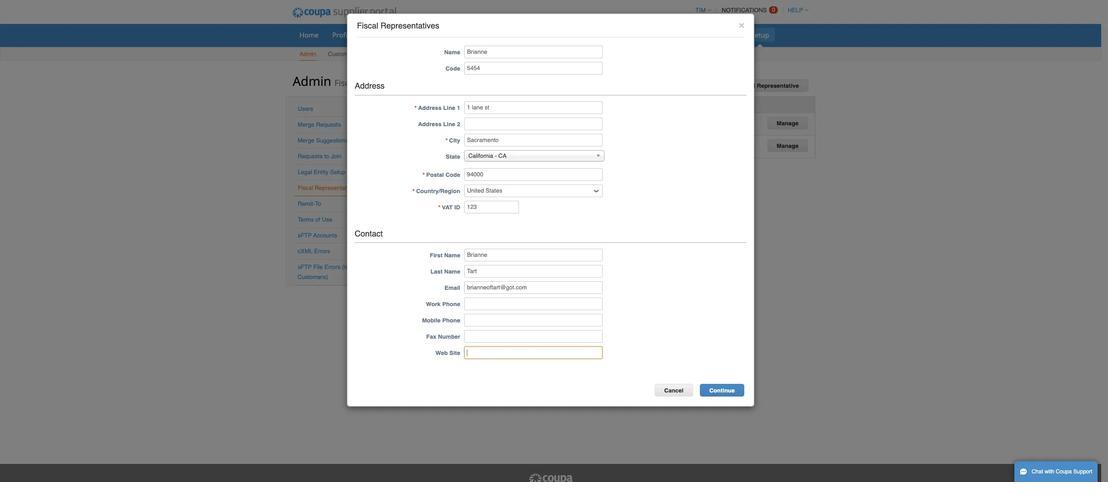 Task type: vqa. For each thing, say whether or not it's contained in the screenshot.
Adding users to your account link
no



Task type: describe. For each thing, give the bounding box(es) containing it.
0 vertical spatial errors
[[314, 248, 330, 255]]

support
[[1074, 469, 1093, 475]]

* country/region
[[413, 188, 461, 195]]

remit-to link
[[298, 201, 321, 207]]

1 vertical spatial country/region
[[416, 188, 461, 195]]

2 tax from the left
[[613, 101, 622, 108]]

of
[[316, 216, 320, 223]]

address line 2
[[418, 121, 461, 127]]

continue
[[710, 388, 735, 395]]

1 tax from the left
[[531, 101, 541, 108]]

last name
[[431, 269, 461, 275]]

asn link
[[473, 28, 498, 42]]

associated tax registrations
[[580, 101, 662, 108]]

1 code from the top
[[446, 65, 461, 72]]

1 line from the top
[[444, 104, 456, 111]]

1 manage link from the top
[[768, 117, 809, 129]]

23432
[[531, 117, 547, 124]]

home link
[[294, 28, 325, 42]]

performance
[[616, 30, 657, 39]]

manage for second 'manage' link from the top of the page
[[777, 142, 799, 149]]

coupa
[[1057, 469, 1073, 475]]

(to
[[342, 264, 349, 271]]

1 horizontal spatial setup
[[355, 51, 371, 58]]

fax
[[427, 334, 437, 341]]

mobile
[[422, 318, 441, 324]]

Last Name text field
[[465, 266, 603, 278]]

sftp file errors (to customers)
[[298, 264, 349, 281]]

2 states from the top
[[460, 140, 477, 146]]

profile link
[[327, 28, 359, 42]]

merge for merge suggestions
[[298, 137, 315, 144]]

Address Line 2 text field
[[465, 118, 603, 130]]

* for * postal code
[[423, 171, 425, 178]]

sftp for sftp file errors (to customers)
[[298, 264, 312, 271]]

california
[[469, 152, 494, 159]]

Web Site text field
[[465, 347, 603, 360]]

phone for work phone
[[443, 301, 461, 308]]

fax number
[[427, 334, 461, 341]]

legal
[[298, 169, 312, 176]]

registrations
[[624, 101, 662, 108]]

1 states from the top
[[460, 117, 477, 124]]

0 vertical spatial id
[[543, 101, 549, 108]]

1 vertical spatial id
[[455, 204, 461, 211]]

contact
[[355, 229, 383, 238]]

profile
[[333, 30, 353, 39]]

catalogs
[[545, 30, 572, 39]]

2 united states from the top
[[441, 140, 477, 146]]

add-ons link
[[706, 28, 744, 42]]

service/time
[[402, 30, 443, 39]]

merge suggestions
[[298, 137, 349, 144]]

continue button
[[700, 385, 745, 397]]

name for last name
[[445, 269, 461, 275]]

1 united from the top
[[441, 117, 458, 124]]

* for * vat id
[[438, 204, 441, 211]]

1 vertical spatial requests
[[298, 153, 323, 160]]

sftp for sftp accounts
[[298, 232, 312, 239]]

sourcing link
[[664, 28, 704, 42]]

Name text field
[[465, 46, 603, 58]]

chat with coupa support
[[1032, 469, 1093, 475]]

use
[[322, 216, 333, 223]]

number
[[438, 334, 461, 341]]

customers)
[[298, 274, 328, 281]]

0 vertical spatial requests
[[316, 121, 341, 128]]

add-ons
[[712, 30, 738, 39]]

terms of use link
[[298, 216, 333, 223]]

fiscal representatives link
[[298, 185, 357, 192]]

california - ca
[[469, 152, 507, 159]]

1
[[457, 104, 461, 111]]

* postal code
[[423, 171, 461, 178]]

Fax Number text field
[[465, 331, 603, 343]]

customer setup
[[328, 51, 371, 58]]

Mobile Phone text field
[[465, 314, 603, 327]]

users
[[298, 105, 313, 112]]

representative
[[757, 82, 800, 89]]

cxml errors link
[[298, 248, 330, 255]]

1 name from the top
[[445, 49, 461, 56]]

legal entity setup link
[[298, 169, 346, 176]]

name for first name
[[445, 252, 461, 259]]

ons
[[726, 30, 738, 39]]

2 code from the top
[[446, 171, 461, 178]]

Work Phone text field
[[465, 298, 603, 311]]

entity
[[314, 169, 329, 176]]

add
[[726, 82, 737, 89]]

fiscal inside add fiscal representative link
[[739, 82, 756, 89]]

requests to join
[[298, 153, 342, 160]]

service/time sheets
[[402, 30, 466, 39]]

2 manage link from the top
[[768, 139, 809, 152]]

cancel
[[665, 388, 684, 395]]

0 vertical spatial representatives
[[381, 21, 440, 30]]

state
[[446, 153, 461, 160]]

admin for admin
[[300, 51, 316, 58]]

requests to join link
[[298, 153, 342, 160]]

with
[[1045, 469, 1055, 475]]

-
[[495, 152, 497, 159]]

join
[[331, 153, 342, 160]]

asn
[[479, 30, 493, 39]]

1 vertical spatial fiscal representatives
[[298, 185, 357, 192]]

tax id
[[531, 101, 549, 108]]

suggestions
[[316, 137, 349, 144]]

users link
[[298, 105, 313, 112]]

sheets
[[445, 30, 466, 39]]

mobile phone
[[422, 318, 461, 324]]

sftp file errors (to customers) link
[[298, 264, 349, 281]]

Code text field
[[465, 62, 603, 75]]

address for address
[[355, 81, 385, 90]]

chat
[[1032, 469, 1044, 475]]

chat with coupa support button
[[1015, 462, 1099, 483]]



Task type: locate. For each thing, give the bounding box(es) containing it.
associated
[[580, 101, 611, 108]]

requests left the to
[[298, 153, 323, 160]]

errors left (to
[[325, 264, 341, 271]]

1 vertical spatial line
[[444, 121, 456, 127]]

business performance
[[586, 30, 657, 39]]

name right last
[[445, 269, 461, 275]]

2 name from the top
[[445, 252, 461, 259]]

id right vat
[[455, 204, 461, 211]]

2 sftp from the top
[[298, 264, 312, 271]]

merge down merge requests link
[[298, 137, 315, 144]]

2 phone from the top
[[443, 318, 461, 324]]

tax right associated
[[613, 101, 622, 108]]

united states up the state
[[441, 140, 477, 146]]

1 sftp from the top
[[298, 232, 312, 239]]

1 vertical spatial united states
[[441, 140, 477, 146]]

1 vertical spatial name
[[445, 252, 461, 259]]

united states down 1
[[441, 117, 477, 124]]

1 vertical spatial manage link
[[768, 139, 809, 152]]

errors
[[314, 248, 330, 255], [325, 264, 341, 271]]

fiscal right profile
[[357, 21, 379, 30]]

1 vertical spatial coupa supplier portal image
[[528, 474, 574, 483]]

2 vertical spatial address
[[418, 121, 442, 127]]

0 horizontal spatial tax
[[531, 101, 541, 108]]

line left 2
[[444, 121, 456, 127]]

orders
[[367, 30, 389, 39]]

business performance link
[[580, 28, 663, 42]]

1 vertical spatial manage
[[777, 142, 799, 149]]

0 vertical spatial united
[[441, 117, 458, 124]]

country/region
[[442, 101, 486, 108], [416, 188, 461, 195]]

1 phone from the top
[[443, 301, 461, 308]]

first
[[430, 252, 443, 259]]

merge requests
[[298, 121, 341, 128]]

0 vertical spatial code
[[446, 65, 461, 72]]

legal entity setup
[[298, 169, 346, 176]]

0 vertical spatial manage
[[777, 120, 799, 127]]

1 horizontal spatial id
[[543, 101, 549, 108]]

code down sheets
[[446, 65, 461, 72]]

terms
[[298, 216, 314, 223]]

cancel button
[[655, 385, 693, 397]]

× button
[[739, 19, 745, 30]]

setup
[[751, 30, 770, 39], [355, 51, 371, 58], [330, 169, 346, 176]]

phone for mobile phone
[[443, 318, 461, 324]]

fiscal inside admin fiscal representatives
[[335, 77, 356, 88]]

1 vertical spatial states
[[460, 140, 477, 146]]

First Name text field
[[465, 249, 603, 262]]

sftp up "customers)"
[[298, 264, 312, 271]]

phone up the number
[[443, 318, 461, 324]]

1 merge from the top
[[298, 121, 315, 128]]

cxml
[[298, 248, 313, 255]]

to
[[315, 201, 321, 207]]

2 vertical spatial setup
[[330, 169, 346, 176]]

0 vertical spatial united states
[[441, 117, 477, 124]]

0 vertical spatial coupa supplier portal image
[[286, 1, 403, 24]]

catalogs link
[[539, 28, 578, 42]]

2 united from the top
[[441, 140, 458, 146]]

admin link
[[299, 49, 317, 61]]

business
[[586, 30, 614, 39]]

None text field
[[465, 101, 603, 114], [465, 168, 603, 181], [465, 101, 603, 114], [465, 168, 603, 181]]

states
[[460, 117, 477, 124], [460, 140, 477, 146]]

code right postal
[[446, 171, 461, 178]]

1 vertical spatial phone
[[443, 318, 461, 324]]

1 vertical spatial setup
[[355, 51, 371, 58]]

2 line from the top
[[444, 121, 456, 127]]

first name
[[430, 252, 461, 259]]

admin for admin fiscal representatives
[[293, 72, 332, 90]]

orders link
[[361, 28, 395, 42]]

2 manage from the top
[[777, 142, 799, 149]]

1 vertical spatial admin
[[293, 72, 332, 90]]

0 vertical spatial phone
[[443, 301, 461, 308]]

* for * country/region
[[413, 188, 415, 195]]

id
[[543, 101, 549, 108], [455, 204, 461, 211]]

errors down the "accounts"
[[314, 248, 330, 255]]

address down customer setup link
[[355, 81, 385, 90]]

Email text field
[[465, 282, 603, 294]]

postal
[[427, 171, 444, 178]]

name down sheets
[[445, 49, 461, 56]]

1 vertical spatial errors
[[325, 264, 341, 271]]

phone
[[443, 301, 461, 308], [443, 318, 461, 324]]

tax up 23432
[[531, 101, 541, 108]]

customer setup link
[[328, 49, 371, 61]]

web site
[[436, 350, 461, 357]]

0 horizontal spatial setup
[[330, 169, 346, 176]]

setup link
[[746, 28, 776, 42]]

admin
[[300, 51, 316, 58], [293, 72, 332, 90]]

2 vertical spatial name
[[445, 269, 461, 275]]

work
[[426, 301, 441, 308]]

sftp
[[298, 232, 312, 239], [298, 264, 312, 271]]

* city
[[446, 137, 461, 144]]

terms of use
[[298, 216, 333, 223]]

0 vertical spatial fiscal representatives
[[357, 21, 440, 30]]

states up california
[[460, 140, 477, 146]]

errors inside sftp file errors (to customers)
[[325, 264, 341, 271]]

0 vertical spatial setup
[[751, 30, 770, 39]]

states down 1
[[460, 117, 477, 124]]

3 name from the top
[[445, 269, 461, 275]]

file
[[314, 264, 323, 271]]

requests up suggestions on the left
[[316, 121, 341, 128]]

2 merge from the top
[[298, 137, 315, 144]]

manage link
[[768, 117, 809, 129], [768, 139, 809, 152]]

line left 1
[[444, 104, 456, 111]]

address up "address line 2"
[[418, 104, 442, 111]]

1 vertical spatial united
[[441, 140, 458, 146]]

merge
[[298, 121, 315, 128], [298, 137, 315, 144]]

site
[[450, 350, 461, 357]]

1 manage from the top
[[777, 120, 799, 127]]

0 vertical spatial admin
[[300, 51, 316, 58]]

manage
[[777, 120, 799, 127], [777, 142, 799, 149]]

add-
[[712, 30, 726, 39]]

sftp accounts
[[298, 232, 337, 239]]

line
[[444, 104, 456, 111], [444, 121, 456, 127]]

1 vertical spatial address
[[418, 104, 442, 111]]

×
[[739, 19, 745, 30]]

setup right customer
[[355, 51, 371, 58]]

country/region down postal
[[416, 188, 461, 195]]

setup down join
[[330, 169, 346, 176]]

fiscal
[[357, 21, 379, 30], [335, 77, 356, 88], [739, 82, 756, 89], [298, 185, 313, 192]]

fiscal right add
[[739, 82, 756, 89]]

fiscal down legal
[[298, 185, 313, 192]]

add fiscal representative link
[[716, 79, 809, 92]]

admin down home in the left top of the page
[[300, 51, 316, 58]]

1 vertical spatial code
[[446, 171, 461, 178]]

setup right ×
[[751, 30, 770, 39]]

web
[[436, 350, 448, 357]]

0 vertical spatial merge
[[298, 121, 315, 128]]

0 vertical spatial country/region
[[442, 101, 486, 108]]

1 horizontal spatial tax
[[613, 101, 622, 108]]

0 vertical spatial manage link
[[768, 117, 809, 129]]

accounts
[[313, 232, 337, 239]]

fiscal down customer setup link
[[335, 77, 356, 88]]

address for address line 2
[[418, 121, 442, 127]]

address
[[355, 81, 385, 90], [418, 104, 442, 111], [418, 121, 442, 127]]

manage for 1st 'manage' link from the top of the page
[[777, 120, 799, 127]]

name right "first"
[[445, 252, 461, 259]]

1 horizontal spatial coupa supplier portal image
[[528, 474, 574, 483]]

None text field
[[465, 134, 603, 147], [465, 201, 519, 214], [465, 134, 603, 147], [465, 201, 519, 214]]

customer
[[328, 51, 354, 58]]

email
[[445, 285, 461, 292]]

0 horizontal spatial id
[[455, 204, 461, 211]]

home
[[300, 30, 319, 39]]

service/time sheets link
[[396, 28, 472, 42]]

* for * address line 1
[[415, 104, 417, 111]]

coupa supplier portal image
[[286, 1, 403, 24], [528, 474, 574, 483]]

work phone
[[426, 301, 461, 308]]

representatives inside admin fiscal representatives
[[358, 77, 419, 88]]

0 vertical spatial sftp
[[298, 232, 312, 239]]

0 vertical spatial name
[[445, 49, 461, 56]]

country/region up 2
[[442, 101, 486, 108]]

1 vertical spatial representatives
[[358, 77, 419, 88]]

0 horizontal spatial coupa supplier portal image
[[286, 1, 403, 24]]

admin fiscal representatives
[[293, 72, 419, 90]]

united
[[441, 117, 458, 124], [441, 140, 458, 146]]

merge down the users link
[[298, 121, 315, 128]]

id up 23432
[[543, 101, 549, 108]]

remit-
[[298, 201, 315, 207]]

sftp up cxml
[[298, 232, 312, 239]]

* for * city
[[446, 137, 448, 144]]

1 vertical spatial merge
[[298, 137, 315, 144]]

add fiscal representative
[[726, 82, 800, 89]]

phone down email
[[443, 301, 461, 308]]

merge for merge requests
[[298, 121, 315, 128]]

representatives
[[381, 21, 440, 30], [358, 77, 419, 88], [315, 185, 357, 192]]

*
[[415, 104, 417, 111], [446, 137, 448, 144], [423, 171, 425, 178], [413, 188, 415, 195], [438, 204, 441, 211]]

merge requests link
[[298, 121, 341, 128]]

city
[[449, 137, 461, 144]]

cxml errors
[[298, 248, 330, 255]]

0 vertical spatial address
[[355, 81, 385, 90]]

invoices
[[506, 30, 532, 39]]

united up the state
[[441, 140, 458, 146]]

admin down admin link
[[293, 72, 332, 90]]

remit-to
[[298, 201, 321, 207]]

united down 1
[[441, 117, 458, 124]]

0 vertical spatial line
[[444, 104, 456, 111]]

2 horizontal spatial setup
[[751, 30, 770, 39]]

1 united states from the top
[[441, 117, 477, 124]]

requests
[[316, 121, 341, 128], [298, 153, 323, 160]]

2
[[457, 121, 461, 127]]

1 vertical spatial sftp
[[298, 264, 312, 271]]

sftp inside sftp file errors (to customers)
[[298, 264, 312, 271]]

* vat id
[[438, 204, 461, 211]]

address down * address line 1
[[418, 121, 442, 127]]

0 vertical spatial states
[[460, 117, 477, 124]]

2 vertical spatial representatives
[[315, 185, 357, 192]]



